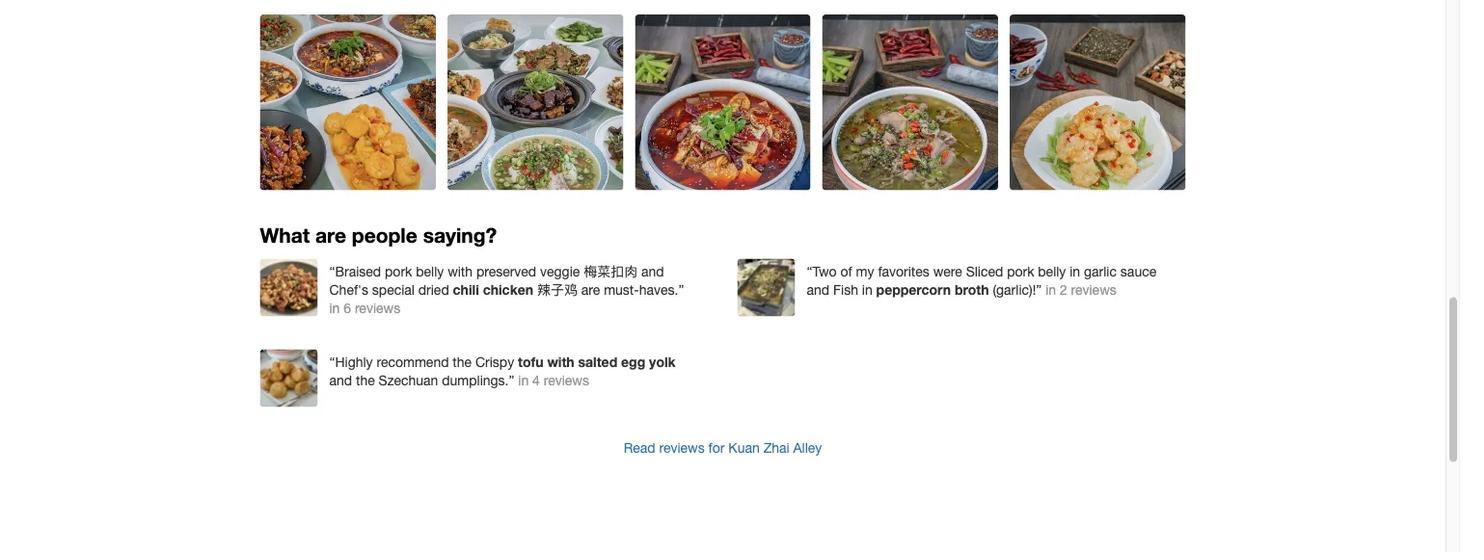 Task type: describe. For each thing, give the bounding box(es) containing it.
must-
[[604, 283, 639, 299]]

5 photo of kuan zhai alley - irvine, ca, us. make a reservation. image from the left
[[1010, 15, 1186, 191]]

egg
[[621, 355, 645, 371]]

in inside the chili chicken 辣子鸡 are must-haves." in 6 reviews
[[329, 301, 340, 317]]

my
[[856, 264, 874, 280]]

0 vertical spatial are
[[315, 223, 346, 247]]

(garlic)!"
[[993, 283, 1042, 299]]

1 vertical spatial the
[[356, 373, 375, 389]]

"two
[[807, 264, 837, 280]]

crispy
[[475, 355, 514, 371]]

preserved
[[476, 264, 536, 280]]

with inside "braised pork belly with preserved veggie 梅菜扣肉 and chef's special dried
[[448, 264, 473, 280]]

veggie
[[540, 264, 580, 280]]

broth
[[955, 283, 989, 299]]

kuan
[[728, 440, 760, 456]]

chicken
[[483, 283, 533, 299]]

3 photo of kuan zhai alley - irvine, ca, us. make a reservation. image from the left
[[635, 15, 811, 191]]

with inside "highly recommend the crispy tofu with salted egg yolk and the szechuan dumplings." in 4 reviews
[[547, 355, 574, 371]]

alley
[[793, 440, 822, 456]]

are inside the chili chicken 辣子鸡 are must-haves." in 6 reviews
[[581, 283, 600, 299]]

read reviews for kuan zhai alley
[[624, 440, 822, 456]]

garlic
[[1084, 264, 1117, 280]]

sliced
[[966, 264, 1003, 280]]

reviews inside the chili chicken 辣子鸡 are must-haves." in 6 reviews
[[355, 301, 400, 317]]

salted
[[578, 355, 617, 371]]

szechuan
[[379, 373, 438, 389]]

tofu
[[518, 355, 543, 371]]

peppercorn
[[876, 283, 951, 299]]

peppercorn broth (garlic)!" in 2 reviews
[[876, 283, 1117, 299]]

chef's
[[329, 283, 368, 299]]

"highly recommend the crispy tofu with salted egg yolk and the szechuan dumplings." in 4 reviews
[[329, 355, 676, 389]]

chili chicken 辣子鸡 are must-haves." in 6 reviews
[[329, 283, 684, 317]]

dried
[[418, 283, 449, 299]]



Task type: vqa. For each thing, say whether or not it's contained in the screenshot.
the 16 certified professionals v2 image
no



Task type: locate. For each thing, give the bounding box(es) containing it.
"braised pork belly with preserved veggie 梅菜扣肉 and chef's special dried
[[329, 264, 664, 299]]

sauce
[[1121, 264, 1157, 280]]

0 horizontal spatial are
[[315, 223, 346, 247]]

2 horizontal spatial and
[[807, 283, 830, 299]]

and down "two
[[807, 283, 830, 299]]

and inside "braised pork belly with preserved veggie 梅菜扣肉 and chef's special dried
[[641, 264, 664, 280]]

for
[[708, 440, 725, 456]]

belly inside "two of my favorites were sliced pork belly in garlic sauce and fish in
[[1038, 264, 1066, 280]]

chili
[[453, 283, 479, 299]]

4 photo of kuan zhai alley - irvine, ca, us. make a reservation. image from the left
[[822, 15, 998, 191]]

1 vertical spatial with
[[547, 355, 574, 371]]

1 horizontal spatial are
[[581, 283, 600, 299]]

are up "braised in the left of the page
[[315, 223, 346, 247]]

and inside "two of my favorites were sliced pork belly in garlic sauce and fish in
[[807, 283, 830, 299]]

belly up 2
[[1038, 264, 1066, 280]]

of
[[840, 264, 852, 280]]

fish
[[833, 283, 858, 299]]

辣子鸡
[[537, 283, 578, 299]]

with
[[448, 264, 473, 280], [547, 355, 574, 371]]

and inside "highly recommend the crispy tofu with salted egg yolk and the szechuan dumplings." in 4 reviews
[[329, 373, 352, 389]]

read reviews for kuan zhai alley link
[[624, 440, 822, 456]]

2 vertical spatial and
[[329, 373, 352, 389]]

reviews down special
[[355, 301, 400, 317]]

1 horizontal spatial belly
[[1038, 264, 1066, 280]]

photo of kuan zhai alley - irvine, ca, us. make a reservation. image
[[260, 15, 436, 191], [447, 15, 623, 191], [635, 15, 811, 191], [822, 15, 998, 191], [1010, 15, 1186, 191]]

the down the "highly on the bottom left of page
[[356, 373, 375, 389]]

pork inside "two of my favorites were sliced pork belly in garlic sauce and fish in
[[1007, 264, 1034, 280]]

and down the "highly on the bottom left of page
[[329, 373, 352, 389]]

are down 梅菜扣肉
[[581, 283, 600, 299]]

pork inside "braised pork belly with preserved veggie 梅菜扣肉 and chef's special dried
[[385, 264, 412, 280]]

in left 2
[[1046, 283, 1056, 299]]

reviews inside "highly recommend the crispy tofu with salted egg yolk and the szechuan dumplings." in 4 reviews
[[544, 373, 589, 389]]

in left 6
[[329, 301, 340, 317]]

in
[[1070, 264, 1080, 280], [862, 283, 873, 299], [1046, 283, 1056, 299], [329, 301, 340, 317], [518, 373, 529, 389]]

the
[[453, 355, 472, 371], [356, 373, 375, 389]]

6
[[344, 301, 351, 317]]

reviews right "4"
[[544, 373, 589, 389]]

"braised
[[329, 264, 381, 280]]

2 pork from the left
[[1007, 264, 1034, 280]]

reviews
[[1071, 283, 1117, 299], [355, 301, 400, 317], [544, 373, 589, 389], [659, 440, 705, 456]]

belly
[[416, 264, 444, 280], [1038, 264, 1066, 280]]

2 belly from the left
[[1038, 264, 1066, 280]]

"two of my favorites were sliced pork belly in garlic sauce and fish in
[[807, 264, 1157, 299]]

1 vertical spatial are
[[581, 283, 600, 299]]

0 horizontal spatial belly
[[416, 264, 444, 280]]

yolk
[[649, 355, 676, 371]]

in left "4"
[[518, 373, 529, 389]]

saying?
[[423, 223, 497, 247]]

0 horizontal spatial the
[[356, 373, 375, 389]]

with right "tofu"
[[547, 355, 574, 371]]

1 photo of kuan zhai alley - irvine, ca, us. make a reservation. image from the left
[[260, 15, 436, 191]]

in inside "highly recommend the crispy tofu with salted egg yolk and the szechuan dumplings." in 4 reviews
[[518, 373, 529, 389]]

favorites
[[878, 264, 929, 280]]

belly inside "braised pork belly with preserved veggie 梅菜扣肉 and chef's special dried
[[416, 264, 444, 280]]

2
[[1060, 283, 1067, 299]]

1 horizontal spatial the
[[453, 355, 472, 371]]

haves."
[[639, 283, 684, 299]]

1 horizontal spatial with
[[547, 355, 574, 371]]

special
[[372, 283, 415, 299]]

1 pork from the left
[[385, 264, 412, 280]]

4
[[532, 373, 540, 389]]

recommend
[[377, 355, 449, 371]]

2 photo of kuan zhai alley - irvine, ca, us. make a reservation. image from the left
[[447, 15, 623, 191]]

1 belly from the left
[[416, 264, 444, 280]]

0 horizontal spatial and
[[329, 373, 352, 389]]

read
[[624, 440, 655, 456]]

pork
[[385, 264, 412, 280], [1007, 264, 1034, 280]]

0 horizontal spatial with
[[448, 264, 473, 280]]

in left garlic at right
[[1070, 264, 1080, 280]]

the up dumplings." on the bottom left of page
[[453, 355, 472, 371]]

belly up dried
[[416, 264, 444, 280]]

0 vertical spatial with
[[448, 264, 473, 280]]

1 vertical spatial and
[[807, 283, 830, 299]]

zhai
[[763, 440, 789, 456]]

reviews left for
[[659, 440, 705, 456]]

were
[[933, 264, 962, 280]]

pork up special
[[385, 264, 412, 280]]

1 horizontal spatial and
[[641, 264, 664, 280]]

what are people saying?
[[260, 223, 497, 247]]

1 horizontal spatial pork
[[1007, 264, 1034, 280]]

people
[[352, 223, 417, 247]]

0 vertical spatial the
[[453, 355, 472, 371]]

"highly
[[329, 355, 373, 371]]

dumplings."
[[442, 373, 514, 389]]

0 vertical spatial and
[[641, 264, 664, 280]]

and up haves."
[[641, 264, 664, 280]]

梅菜扣肉
[[584, 264, 638, 280]]

are
[[315, 223, 346, 247], [581, 283, 600, 299]]

with up the chili
[[448, 264, 473, 280]]

what
[[260, 223, 310, 247]]

and
[[641, 264, 664, 280], [807, 283, 830, 299], [329, 373, 352, 389]]

pork up the (garlic)!"
[[1007, 264, 1034, 280]]

0 horizontal spatial pork
[[385, 264, 412, 280]]

reviews down garlic at right
[[1071, 283, 1117, 299]]

in down my at the right of the page
[[862, 283, 873, 299]]



